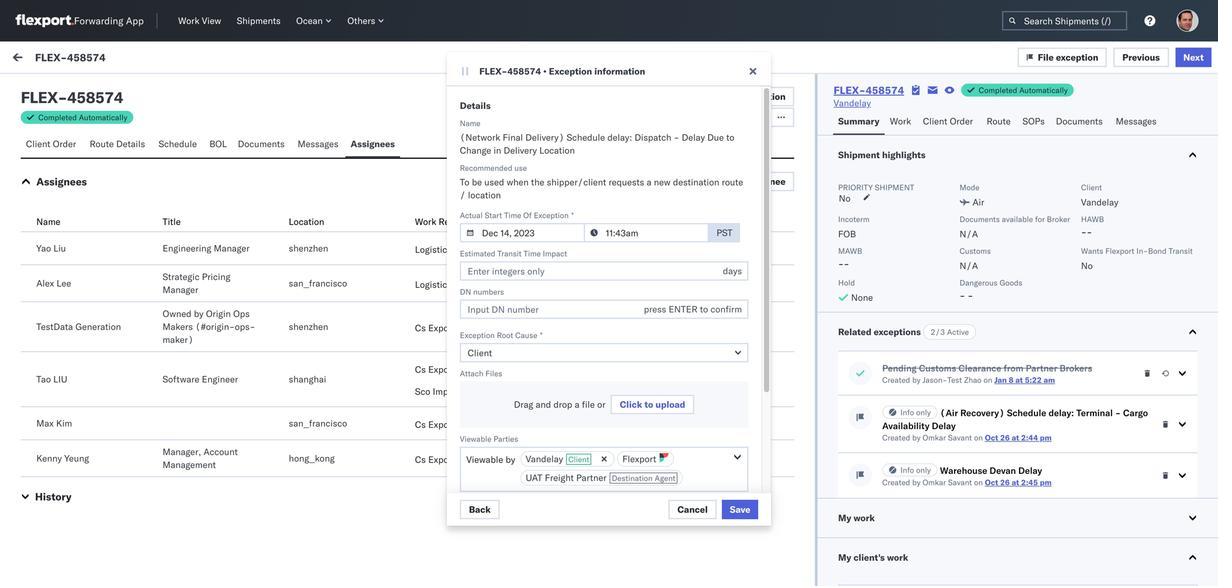 Task type: vqa. For each thing, say whether or not it's contained in the screenshot.
Root
yes



Task type: describe. For each thing, give the bounding box(es) containing it.
click
[[620, 399, 642, 410]]

attach files
[[460, 369, 502, 378]]

2/3
[[931, 327, 945, 337]]

1 vertical spatial assignees
[[36, 175, 87, 188]]

app
[[126, 15, 144, 27]]

final
[[503, 132, 523, 143]]

internal (0) button
[[82, 77, 146, 102]]

(air recovery) schedule delay: terminal - cargo availability delay
[[882, 407, 1148, 432]]

transit inside wants flexport in-bond transit no
[[1169, 246, 1193, 256]]

2 horizontal spatial delay
[[1018, 465, 1042, 476]]

sco import
[[415, 386, 460, 397]]

brokers
[[1060, 363, 1092, 374]]

458574 up the message
[[67, 88, 123, 107]]

mawb --
[[838, 246, 862, 270]]

created for warehouse devan delay
[[882, 478, 910, 487]]

used
[[484, 176, 504, 188]]

flex - 458574
[[21, 88, 123, 107]]

1 vertical spatial pst
[[717, 227, 732, 238]]

cancel button
[[668, 500, 717, 520]]

1 vertical spatial completed
[[38, 113, 77, 122]]

actions
[[1083, 113, 1110, 122]]

Input DN number text field
[[460, 300, 749, 319]]

1 vertical spatial partner
[[576, 472, 607, 484]]

vandelay down priority shipment
[[860, 209, 897, 221]]

1 horizontal spatial documents button
[[1051, 110, 1111, 135]]

next button
[[1175, 48, 1212, 67]]

generation
[[75, 321, 121, 332]]

alex lee
[[36, 278, 71, 289]]

route button
[[982, 110, 1017, 135]]

0 horizontal spatial work
[[37, 50, 71, 68]]

458574 up work button
[[866, 84, 904, 97]]

omkar for warehouse devan delay
[[923, 478, 946, 487]]

testdata generation
[[36, 321, 121, 332]]

1 vertical spatial exception
[[534, 210, 569, 220]]

schedule inside (air recovery) schedule delay: terminal - cargo availability delay
[[1007, 407, 1046, 419]]

0 horizontal spatial a
[[575, 399, 580, 410]]

owned
[[163, 308, 192, 319]]

internal
[[87, 82, 119, 94]]

Enter integers only number field
[[460, 261, 749, 281]]

2 san_francisco from the top
[[289, 418, 347, 429]]

shipments
[[237, 15, 281, 26]]

created inside pending customs clearance from partner brokers created by jason-test zhao on jan 8 at 5:22 am
[[882, 375, 910, 385]]

0 horizontal spatial location
[[289, 216, 324, 227]]

2 vertical spatial flex-
[[834, 84, 866, 97]]

by for created by omkar savant on oct 26 at 2:45 pm
[[912, 478, 921, 487]]

vandelay client
[[526, 453, 589, 465]]

kenny
[[36, 453, 62, 464]]

pending
[[882, 363, 917, 374]]

1 logistics manager from the top
[[415, 244, 490, 255]]

location
[[468, 189, 501, 201]]

0 horizontal spatial flexport
[[173, 141, 203, 151]]

0 horizontal spatial file exception
[[725, 91, 786, 102]]

on for recovery)
[[974, 433, 983, 443]]

vandelay up summary
[[834, 97, 871, 109]]

jason-
[[923, 375, 947, 385]]

flexport inside wants flexport in-bond transit no
[[1105, 246, 1134, 256]]

client down flex
[[26, 138, 50, 150]]

info only for warehouse
[[900, 465, 931, 475]]

0 horizontal spatial pst
[[313, 140, 329, 152]]

change
[[460, 145, 491, 156]]

a inside recommended use to be used when the shipper/client requests a new destination route / location
[[647, 176, 652, 188]]

requests
[[609, 176, 644, 188]]

partner inside pending customs clearance from partner brokers created by jason-test zhao on jan 8 at 5:22 am
[[1026, 363, 1057, 374]]

2023,
[[247, 140, 272, 152]]

0 horizontal spatial transit
[[497, 249, 522, 258]]

hong_kong
[[289, 453, 335, 464]]

1 horizontal spatial messages button
[[1111, 110, 1164, 135]]

1 horizontal spatial flex-458574
[[834, 84, 904, 97]]

0 vertical spatial completed automatically
[[979, 85, 1068, 95]]

attach
[[460, 369, 483, 378]]

details inside button
[[116, 138, 145, 150]]

client down vandelay link
[[860, 113, 881, 122]]

flex-458574 • exception information
[[479, 66, 645, 77]]

savant for (air recovery) schedule delay: terminal - cargo availability delay
[[948, 433, 972, 443]]

1 horizontal spatial order
[[950, 115, 973, 127]]

owned by origin ops makers (#origin-ops- maker)
[[163, 308, 255, 345]]

for
[[1035, 214, 1045, 224]]

test
[[177, 221, 192, 233]]

forwarding
[[74, 15, 123, 27]]

0 horizontal spatial documents button
[[233, 132, 292, 158]]

yao
[[36, 243, 51, 254]]

name for name
[[36, 216, 60, 227]]

others button
[[342, 12, 390, 29]]

back button
[[460, 500, 500, 520]]

1 cs export from the top
[[415, 322, 455, 334]]

created by omkar savant on oct 26 at 2:44 pm
[[882, 433, 1052, 443]]

pm for schedule
[[1040, 433, 1052, 443]]

dangerous
[[960, 278, 998, 288]]

manager,
[[163, 446, 201, 458]]

manager inside strategic pricing manager
[[163, 284, 198, 295]]

by for owned by origin ops makers (#origin-ops- maker)
[[194, 308, 204, 319]]

documents for leftmost documents button
[[238, 138, 285, 150]]

flex
[[21, 88, 58, 107]]

click to upload
[[620, 399, 685, 410]]

work button
[[885, 110, 918, 135]]

at for delay
[[1012, 478, 1019, 487]]

only for warehouse
[[916, 465, 931, 475]]

26 for devan
[[1000, 478, 1010, 487]]

0 vertical spatial my
[[13, 50, 34, 68]]

8
[[1009, 375, 1014, 385]]

terminal
[[1076, 407, 1113, 419]]

route for route details
[[90, 138, 114, 150]]

my for "my work" "button"
[[838, 512, 851, 524]]

others
[[347, 15, 375, 26]]

time for start
[[504, 210, 521, 220]]

0 vertical spatial flex-
[[35, 51, 67, 64]]

0 vertical spatial omkar
[[404, 54, 429, 64]]

on for devan
[[974, 478, 983, 487]]

1 horizontal spatial exception
[[1056, 51, 1098, 63]]

1 horizontal spatial file exception
[[1038, 51, 1098, 63]]

0 horizontal spatial messages button
[[292, 132, 345, 158]]

manager up pricing
[[214, 243, 250, 254]]

forwarding app link
[[16, 14, 144, 27]]

xiong
[[143, 140, 166, 152]]

viewable for viewable parties
[[460, 434, 491, 444]]

2 logistics from the top
[[415, 279, 452, 290]]

ops-
[[235, 321, 255, 332]]

Client text field
[[460, 343, 749, 363]]

4 cs export from the top
[[415, 454, 455, 465]]

oct 26 at 2:45 pm button
[[985, 478, 1052, 487]]

2 logistics manager from the top
[[415, 279, 490, 290]]

jan 8 at 5:22 am button
[[994, 375, 1055, 385]]

yeung
[[64, 453, 89, 464]]

0 vertical spatial exception
[[549, 66, 592, 77]]

the
[[531, 176, 544, 188]]

external (0) button
[[16, 77, 82, 102]]

work up the internal (0)
[[126, 53, 147, 65]]

2 vertical spatial exception
[[460, 330, 495, 340]]

resolving
[[106, 221, 143, 233]]

documents available for broker n/a
[[960, 214, 1070, 240]]

bond
[[1148, 246, 1167, 256]]

destination
[[612, 473, 653, 483]]

0 horizontal spatial order
[[53, 138, 76, 150]]

viewable parties
[[460, 434, 518, 444]]

0 vertical spatial messages
[[1116, 115, 1157, 127]]

2 cs from the top
[[415, 364, 426, 375]]

458574 left • on the left top of the page
[[507, 66, 541, 77]]

previous button
[[1113, 48, 1169, 67]]

m l
[[1088, 210, 1099, 220]]

max kim
[[36, 418, 72, 429]]

numbers
[[473, 287, 504, 297]]

priority
[[838, 183, 873, 192]]

oct for devan
[[985, 478, 998, 487]]

fob
[[838, 228, 856, 240]]

1 vertical spatial automatically
[[79, 113, 127, 122]]

0 horizontal spatial flex-458574
[[35, 51, 106, 64]]

n/a inside 'documents available for broker n/a'
[[960, 228, 978, 240]]

vandelay inside client vandelay incoterm fob
[[1081, 197, 1119, 208]]

1 horizontal spatial assignees button
[[345, 132, 400, 158]]

vandelay up priority shipment
[[860, 151, 897, 162]]

0 horizontal spatial client order button
[[21, 132, 85, 158]]

- inside (air recovery) schedule delay: terminal - cargo availability delay
[[1115, 407, 1121, 419]]

- inside name (network final delivery) schedule delay: dispatch - delay due to change in delivery location
[[674, 132, 679, 143]]

work inside "button"
[[854, 512, 875, 524]]

0 horizontal spatial import
[[96, 53, 123, 65]]

0 horizontal spatial exception
[[743, 91, 786, 102]]

be
[[472, 176, 482, 188]]

by for created by omkar savant on oct 26 at 2:44 pm
[[912, 433, 921, 443]]

0 horizontal spatial messages
[[298, 138, 339, 150]]

back
[[469, 504, 491, 515]]

1 horizontal spatial import
[[433, 386, 460, 397]]

warehouse devan delay
[[940, 465, 1042, 476]]

engineering
[[163, 243, 211, 254]]

destination
[[673, 176, 719, 188]]

0 vertical spatial savant
[[431, 54, 457, 64]]

1 shenzhen from the top
[[289, 243, 328, 254]]

previous
[[1122, 51, 1160, 63]]

highlights
[[882, 149, 926, 161]]

1 horizontal spatial completed
[[979, 85, 1017, 95]]

responsibility
[[439, 216, 497, 227]]

0 vertical spatial file
[[1038, 51, 1054, 63]]

sops
[[1023, 115, 1045, 127]]

manager down "responsibility"
[[454, 244, 490, 255]]

4 export from the top
[[428, 454, 455, 465]]

estimated transit time impact
[[460, 249, 567, 258]]

mode
[[960, 183, 980, 192]]

max
[[36, 418, 54, 429]]

by for viewable by
[[506, 454, 515, 465]]

work inside button
[[887, 552, 908, 563]]

client inside 'vandelay client'
[[568, 455, 589, 464]]

2 export from the top
[[428, 364, 455, 375]]

Search Shipments (/) text field
[[1002, 11, 1127, 30]]

3 resize handle column header from the left
[[838, 108, 854, 245]]

internal (0)
[[87, 82, 138, 94]]

2 cs export from the top
[[415, 364, 455, 375]]

viewable by
[[466, 454, 515, 465]]

route details button
[[85, 132, 153, 158]]

title
[[163, 216, 181, 227]]

pm for delay
[[1040, 478, 1052, 487]]

resize handle column header for client
[[1061, 108, 1077, 245]]

broker
[[1047, 214, 1070, 224]]

sops button
[[1017, 110, 1051, 135]]

at inside pending customs clearance from partner brokers created by jason-test zhao on jan 8 at 5:22 am
[[1016, 375, 1023, 385]]



Task type: locate. For each thing, give the bounding box(es) containing it.
(air
[[940, 407, 958, 419]]

0 vertical spatial oct
[[985, 433, 998, 443]]

client up freight
[[568, 455, 589, 464]]

summary
[[838, 115, 880, 127]]

2 pm from the top
[[1040, 478, 1052, 487]]

0 vertical spatial info only
[[900, 408, 931, 417]]

1 horizontal spatial assignees
[[351, 138, 395, 150]]

client up m
[[1081, 183, 1102, 192]]

1 horizontal spatial automatically
[[1019, 85, 1068, 95]]

no down priority
[[839, 193, 851, 204]]

flex- up external (0)
[[35, 51, 67, 64]]

uat
[[526, 472, 542, 484]]

info only for (air
[[900, 408, 931, 417]]

2 vertical spatial savant
[[948, 478, 972, 487]]

*
[[571, 210, 574, 220], [540, 330, 543, 340]]

time for transit
[[524, 249, 541, 258]]

pm right 2:45
[[1040, 478, 1052, 487]]

0 vertical spatial logistics
[[415, 244, 452, 255]]

info for (air recovery) schedule delay: terminal - cargo availability delay
[[900, 408, 914, 417]]

1 vertical spatial to
[[644, 399, 653, 410]]

1 vertical spatial file
[[725, 91, 741, 102]]

flex-458574 link
[[834, 84, 904, 97]]

pm right 2:44
[[1040, 433, 1052, 443]]

my left client's
[[838, 552, 851, 563]]

my work up external
[[13, 50, 71, 68]]

vandelay link
[[834, 97, 871, 110]]

n/a
[[960, 228, 978, 240], [960, 260, 978, 271]]

drag
[[514, 399, 533, 410]]

no down wants
[[1081, 260, 1093, 271]]

dn numbers
[[460, 287, 504, 297]]

1 horizontal spatial completed automatically
[[979, 85, 1068, 95]]

0 vertical spatial pst
[[313, 140, 329, 152]]

by inside pending customs clearance from partner brokers created by jason-test zhao on jan 8 at 5:22 am
[[912, 375, 921, 385]]

0 vertical spatial my work
[[13, 50, 71, 68]]

time
[[504, 210, 521, 220], [524, 249, 541, 258]]

1 vertical spatial n/a
[[960, 260, 978, 271]]

client order down flex
[[26, 138, 76, 150]]

resize handle column header
[[59, 108, 75, 245], [616, 108, 631, 245], [838, 108, 854, 245], [1061, 108, 1077, 245], [1195, 108, 1210, 245]]

name for name (network final delivery) schedule delay: dispatch - delay due to change in delivery location
[[460, 118, 481, 128]]

automatically down internal
[[79, 113, 127, 122]]

1 san_francisco from the top
[[289, 278, 347, 289]]

kenny yeung
[[36, 453, 89, 464]]

route for route
[[987, 115, 1011, 127]]

messages button right 2023, on the left of the page
[[292, 132, 345, 158]]

my
[[13, 50, 34, 68], [838, 512, 851, 524], [838, 552, 851, 563]]

MMM D, YYYY text field
[[460, 223, 585, 243]]

oct 26 at 2:44 pm button
[[985, 433, 1052, 443]]

active
[[947, 327, 969, 337]]

save
[[730, 504, 750, 515]]

to inside button
[[644, 399, 653, 410]]

0 horizontal spatial delay:
[[607, 132, 632, 143]]

1 vertical spatial pm
[[1040, 478, 1052, 487]]

2 info only from the top
[[900, 465, 931, 475]]

import work
[[96, 53, 147, 65]]

engineering manager
[[163, 243, 250, 254]]

messages button right actions
[[1111, 110, 1164, 135]]

-- : -- -- text field
[[584, 223, 709, 243]]

wants flexport in-bond transit no
[[1081, 246, 1193, 271]]

at left 2:44
[[1012, 433, 1019, 443]]

0 vertical spatial customs
[[960, 246, 991, 256]]

2 vertical spatial created
[[882, 478, 910, 487]]

1 horizontal spatial details
[[460, 100, 491, 111]]

logistics manager
[[415, 244, 490, 255], [415, 279, 490, 290]]

schedule up 2:44
[[1007, 407, 1046, 419]]

resize handle column header for actions
[[1195, 108, 1210, 245]]

flexport up destination
[[622, 453, 656, 465]]

priority shipment
[[838, 183, 914, 192]]

work up external (0)
[[37, 50, 71, 68]]

on
[[984, 375, 992, 385], [974, 433, 983, 443], [974, 478, 983, 487]]

0 horizontal spatial route
[[90, 138, 114, 150]]

yao liu
[[36, 243, 66, 254]]

maker)
[[163, 334, 194, 345]]

n/a up dangerous
[[960, 260, 978, 271]]

458574
[[67, 51, 106, 64], [507, 66, 541, 77], [866, 84, 904, 97], [67, 88, 123, 107]]

0 vertical spatial viewable
[[460, 434, 491, 444]]

flex- up summary
[[834, 84, 866, 97]]

route
[[987, 115, 1011, 127], [90, 138, 114, 150]]

n/a up customs n/a
[[960, 228, 978, 240]]

info only down availability
[[900, 465, 931, 475]]

on down warehouse devan delay at right
[[974, 478, 983, 487]]

location inside name (network final delivery) schedule delay: dispatch - delay due to change in delivery location
[[539, 145, 575, 156]]

start
[[485, 210, 502, 220]]

0 vertical spatial name
[[460, 118, 481, 128]]

1 vertical spatial oct
[[985, 478, 998, 487]]

manager down "estimated"
[[454, 279, 490, 290]]

messages right 1:27
[[298, 138, 339, 150]]

actual start time of exception *
[[460, 210, 574, 220]]

2:45
[[1021, 478, 1038, 487]]

delay inside name (network final delivery) schedule delay: dispatch - delay due to change in delivery location
[[682, 132, 705, 143]]

pricing
[[202, 271, 230, 282]]

1 horizontal spatial pst
[[717, 227, 732, 238]]

None checkbox
[[21, 111, 34, 124], [21, 209, 34, 222], [21, 111, 34, 124], [21, 209, 34, 222]]

time left of at the left top of page
[[504, 210, 521, 220]]

completed up route button
[[979, 85, 1017, 95]]

3 cs from the top
[[415, 419, 426, 430]]

delay: inside (air recovery) schedule delay: terminal - cargo availability delay
[[1049, 407, 1074, 419]]

cause
[[515, 330, 537, 340]]

3 cs export from the top
[[415, 419, 455, 430]]

2 only from the top
[[916, 465, 931, 475]]

omkar for (air recovery) schedule delay: terminal - cargo availability delay
[[923, 433, 946, 443]]

1 horizontal spatial documents
[[960, 214, 1000, 224]]

sco
[[415, 386, 430, 397]]

1 horizontal spatial client order
[[923, 115, 973, 127]]

(0) right internal
[[121, 82, 138, 94]]

a left file
[[575, 399, 580, 410]]

1 horizontal spatial no
[[1081, 260, 1093, 271]]

completed down flex - 458574
[[38, 113, 77, 122]]

order down flex - 458574
[[53, 138, 76, 150]]

my client's work
[[838, 552, 908, 563]]

recovery)
[[960, 407, 1005, 419]]

0 horizontal spatial completed automatically
[[38, 113, 127, 122]]

4 resize handle column header from the left
[[1061, 108, 1077, 245]]

1 vertical spatial *
[[540, 330, 543, 340]]

exception
[[1056, 51, 1098, 63], [743, 91, 786, 102]]

1 vertical spatial order
[[53, 138, 76, 150]]

0 horizontal spatial automatically
[[79, 113, 127, 122]]

1 pm from the top
[[1040, 433, 1052, 443]]

work left "responsibility"
[[415, 216, 436, 227]]

add assignee
[[726, 176, 786, 187]]

software
[[163, 374, 199, 385]]

0 vertical spatial import
[[96, 53, 123, 65]]

estimated
[[460, 249, 495, 258]]

documents down air
[[960, 214, 1000, 224]]

flex-458574 up summary
[[834, 84, 904, 97]]

2 horizontal spatial documents
[[1056, 115, 1103, 127]]

transit right bond
[[1169, 246, 1193, 256]]

1 (0) from the left
[[60, 82, 77, 94]]

2 created from the top
[[882, 433, 910, 443]]

1 vertical spatial on
[[974, 433, 983, 443]]

1 vertical spatial messages
[[298, 138, 339, 150]]

devan
[[990, 465, 1016, 476]]

1 logistics from the top
[[415, 244, 452, 255]]

1 horizontal spatial flex-
[[479, 66, 507, 77]]

3 created from the top
[[882, 478, 910, 487]]

0 horizontal spatial name
[[36, 216, 60, 227]]

import up the internal (0)
[[96, 53, 123, 65]]

0 vertical spatial partner
[[1026, 363, 1057, 374]]

engineer
[[202, 374, 238, 385]]

to right click
[[644, 399, 653, 410]]

assignees inside button
[[351, 138, 395, 150]]

info down availability
[[900, 465, 914, 475]]

my up external
[[13, 50, 34, 68]]

0 vertical spatial documents
[[1056, 115, 1103, 127]]

0 horizontal spatial flex-
[[35, 51, 67, 64]]

0 vertical spatial automatically
[[1019, 85, 1068, 95]]

my inside my client's work button
[[838, 552, 851, 563]]

origin
[[206, 308, 231, 319]]

2 resize handle column header from the left
[[616, 108, 631, 245]]

1 horizontal spatial delay:
[[1049, 407, 1074, 419]]

0 vertical spatial delay:
[[607, 132, 632, 143]]

1 n/a from the top
[[960, 228, 978, 240]]

nov
[[212, 140, 228, 152]]

info up availability
[[900, 408, 914, 417]]

1 export from the top
[[428, 322, 455, 334]]

created
[[882, 375, 910, 385], [882, 433, 910, 443], [882, 478, 910, 487]]

flex- left • on the left top of the page
[[479, 66, 507, 77]]

1 26 from the top
[[1000, 433, 1010, 443]]

1 created from the top
[[882, 375, 910, 385]]

to inside name (network final delivery) schedule delay: dispatch - delay due to change in delivery location
[[726, 132, 735, 143]]

oct for recovery)
[[985, 433, 998, 443]]

1 info from the top
[[900, 408, 914, 417]]

1 vertical spatial exception
[[743, 91, 786, 102]]

my up my client's work
[[838, 512, 851, 524]]

26
[[1000, 433, 1010, 443], [1000, 478, 1010, 487]]

resize handle column header for message
[[616, 108, 631, 245]]

vandelay up 'uat'
[[526, 453, 563, 465]]

2 horizontal spatial work
[[887, 552, 908, 563]]

oct
[[985, 433, 998, 443], [985, 478, 998, 487]]

schedule inside button
[[159, 138, 197, 150]]

oct down warehouse devan delay at right
[[985, 478, 998, 487]]

(0) right external
[[60, 82, 77, 94]]

file exception button
[[1018, 48, 1107, 67], [1018, 48, 1107, 67], [705, 87, 794, 106], [705, 87, 794, 106]]

4 cs from the top
[[415, 454, 426, 465]]

name up the (network
[[460, 118, 481, 128]]

agent
[[655, 473, 675, 483]]

1 oct from the top
[[985, 433, 998, 443]]

1 vertical spatial viewable
[[466, 454, 503, 465]]

my work up client's
[[838, 512, 875, 524]]

client
[[860, 113, 881, 122], [923, 115, 947, 127], [26, 138, 50, 150], [1081, 183, 1102, 192], [568, 455, 589, 464]]

management
[[163, 459, 216, 471]]

shipment
[[838, 149, 880, 161]]

on inside pending customs clearance from partner brokers created by jason-test zhao on jan 8 at 5:22 am
[[984, 375, 992, 385]]

0 vertical spatial *
[[571, 210, 574, 220]]

0 vertical spatial n/a
[[960, 228, 978, 240]]

available
[[1002, 214, 1033, 224]]

impact
[[543, 249, 567, 258]]

(0) for external (0)
[[60, 82, 77, 94]]

goods
[[1000, 278, 1022, 288]]

flexport left in-
[[1105, 246, 1134, 256]]

client inside client vandelay incoterm fob
[[1081, 183, 1102, 192]]

liu
[[53, 243, 66, 254]]

export up the sco import
[[428, 364, 455, 375]]

1 vertical spatial flex-
[[479, 66, 507, 77]]

on down recovery)
[[974, 433, 983, 443]]

information
[[594, 66, 645, 77]]

2 shenzhen from the top
[[289, 321, 328, 332]]

0 vertical spatial only
[[916, 408, 931, 417]]

flex-458574 up external (0)
[[35, 51, 106, 64]]

delay for -
[[682, 132, 705, 143]]

logistics down work responsibility
[[415, 244, 452, 255]]

work inside button
[[890, 115, 911, 127]]

shanghai
[[289, 374, 326, 385]]

0 horizontal spatial my work
[[13, 50, 71, 68]]

client order right work button
[[923, 115, 973, 127]]

work for work view
[[178, 15, 199, 26]]

partner right freight
[[576, 472, 607, 484]]

0 vertical spatial assignees button
[[345, 132, 400, 158]]

customs up jason-
[[919, 363, 956, 374]]

client order button down flex
[[21, 132, 85, 158]]

delay inside (air recovery) schedule delay: terminal - cargo availability delay
[[932, 420, 956, 432]]

0 vertical spatial route
[[987, 115, 1011, 127]]

completed automatically down flex - 458574
[[38, 113, 127, 122]]

schedule inside name (network final delivery) schedule delay: dispatch - delay due to change in delivery location
[[567, 132, 605, 143]]

1 vertical spatial import
[[433, 386, 460, 397]]

(0) for internal (0)
[[121, 82, 138, 94]]

client right work button
[[923, 115, 947, 127]]

by
[[194, 308, 204, 319], [912, 375, 921, 385], [912, 433, 921, 443], [506, 454, 515, 465], [912, 478, 921, 487]]

am
[[1044, 375, 1055, 385]]

work left view
[[178, 15, 199, 26]]

assignee
[[746, 176, 786, 187]]

0 vertical spatial flexport
[[173, 141, 203, 151]]

shipper/client
[[547, 176, 606, 188]]

client order button up highlights
[[918, 110, 982, 135]]

on left jan
[[984, 375, 992, 385]]

1 horizontal spatial client order button
[[918, 110, 982, 135]]

schedule right delivery)
[[567, 132, 605, 143]]

1 vertical spatial name
[[36, 216, 60, 227]]

only for (air
[[916, 408, 931, 417]]

jie
[[130, 140, 141, 152]]

2 horizontal spatial schedule
[[1007, 407, 1046, 419]]

name inside name (network final delivery) schedule delay: dispatch - delay due to change in delivery location
[[460, 118, 481, 128]]

3 export from the top
[[428, 419, 455, 430]]

parties
[[494, 434, 518, 444]]

work up client's
[[854, 512, 875, 524]]

2 info from the top
[[900, 465, 914, 475]]

test
[[947, 375, 962, 385]]

time left impact
[[524, 249, 541, 258]]

1 resize handle column header from the left
[[59, 108, 75, 245]]

documents button right sops
[[1051, 110, 1111, 135]]

flexport inside button
[[622, 453, 656, 465]]

5 resize handle column header from the left
[[1195, 108, 1210, 245]]

air
[[973, 197, 984, 208]]

exception right of at the left top of page
[[534, 210, 569, 220]]

n/a inside customs n/a
[[960, 260, 978, 271]]

documents for right documents button
[[1056, 115, 1103, 127]]

hawb --
[[1081, 214, 1104, 238]]

0 vertical spatial file exception
[[1038, 51, 1098, 63]]

delay: inside name (network final delivery) schedule delay: dispatch - delay due to change in delivery location
[[607, 132, 632, 143]]

exception right • on the left top of the page
[[549, 66, 592, 77]]

pst right pm
[[313, 140, 329, 152]]

documents right nov
[[238, 138, 285, 150]]

documents inside 'documents available for broker n/a'
[[960, 214, 1000, 224]]

logistics left dn
[[415, 279, 452, 290]]

1 vertical spatial created
[[882, 433, 910, 443]]

0 horizontal spatial client order
[[26, 138, 76, 150]]

export left viewable by
[[428, 454, 455, 465]]

by inside owned by origin ops makers (#origin-ops- maker)
[[194, 308, 204, 319]]

2 (0) from the left
[[121, 82, 138, 94]]

my for my client's work button
[[838, 552, 851, 563]]

partner
[[1026, 363, 1057, 374], [576, 472, 607, 484]]

2 26 from the top
[[1000, 478, 1010, 487]]

only up availability
[[916, 408, 931, 417]]

exception left the root
[[460, 330, 495, 340]]

viewable for viewable by
[[466, 454, 503, 465]]

info for warehouse devan delay
[[900, 465, 914, 475]]

completed automatically up sops
[[979, 85, 1068, 95]]

1 cs from the top
[[415, 322, 426, 334]]

0 horizontal spatial assignees button
[[36, 175, 87, 188]]

1 vertical spatial my work
[[838, 512, 875, 524]]

work for work responsibility
[[415, 216, 436, 227]]

0 vertical spatial shenzhen
[[289, 243, 328, 254]]

0 vertical spatial work
[[37, 50, 71, 68]]

2 vertical spatial at
[[1012, 478, 1019, 487]]

delay: left dispatch
[[607, 132, 632, 143]]

created for (air recovery) schedule delay: terminal - cargo availability delay
[[882, 433, 910, 443]]

work view
[[178, 15, 221, 26]]

oct down recovery)
[[985, 433, 998, 443]]

2 n/a from the top
[[960, 260, 978, 271]]

delay up 2:45
[[1018, 465, 1042, 476]]

1 horizontal spatial customs
[[960, 246, 991, 256]]

save button
[[722, 500, 758, 520]]

at right 8
[[1016, 375, 1023, 385]]

0 vertical spatial assignees
[[351, 138, 395, 150]]

pm
[[297, 140, 310, 152]]

26 for recovery)
[[1000, 433, 1010, 443]]

1:27
[[275, 140, 295, 152]]

external
[[21, 82, 57, 94]]

schedule left bol
[[159, 138, 197, 150]]

1 vertical spatial file exception
[[725, 91, 786, 102]]

shipment highlights
[[838, 149, 926, 161]]

work up highlights
[[890, 115, 911, 127]]

completed
[[979, 85, 1017, 95], [38, 113, 77, 122]]

work for work button
[[890, 115, 911, 127]]

1 vertical spatial only
[[916, 465, 931, 475]]

strategic
[[163, 271, 199, 282]]

0 horizontal spatial (0)
[[60, 82, 77, 94]]

customs n/a
[[960, 246, 991, 271]]

external (0)
[[21, 82, 77, 94]]

1 horizontal spatial location
[[539, 145, 575, 156]]

ocean button
[[291, 12, 337, 29]]

no inside wants flexport in-bond transit no
[[1081, 260, 1093, 271]]

bol button
[[204, 132, 233, 158]]

26 down 'devan'
[[1000, 478, 1010, 487]]

details
[[460, 100, 491, 111], [116, 138, 145, 150]]

26 down (air recovery) schedule delay: terminal - cargo availability delay on the right bottom
[[1000, 433, 1010, 443]]

flexport left bol
[[173, 141, 203, 151]]

2 oct from the top
[[985, 478, 998, 487]]

cs export
[[415, 322, 455, 334], [415, 364, 455, 375], [415, 419, 455, 430], [415, 454, 455, 465]]

1 info only from the top
[[900, 408, 931, 417]]

export down the sco import
[[428, 419, 455, 430]]

* down shipper/client at the left top
[[571, 210, 574, 220]]

hawb
[[1081, 214, 1104, 224]]

my inside "my work" "button"
[[838, 512, 851, 524]]

delay: left terminal
[[1049, 407, 1074, 419]]

1 vertical spatial time
[[524, 249, 541, 258]]

lee
[[56, 278, 71, 289]]

recommended
[[460, 163, 512, 173]]

1 horizontal spatial work
[[854, 512, 875, 524]]

manager, account management
[[163, 446, 238, 471]]

pst down route
[[717, 227, 732, 238]]

wants
[[1081, 246, 1103, 256]]

1 horizontal spatial file
[[1038, 51, 1054, 63]]

* right cause
[[540, 330, 543, 340]]

export left exception root cause *
[[428, 322, 455, 334]]

0 horizontal spatial no
[[839, 193, 851, 204]]

delay for availability
[[932, 420, 956, 432]]

1 vertical spatial client order
[[26, 138, 76, 150]]

1 vertical spatial route
[[90, 138, 114, 150]]

at for schedule
[[1012, 433, 1019, 443]]

my work inside "button"
[[838, 512, 875, 524]]

1 horizontal spatial messages
[[1116, 115, 1157, 127]]

1 only from the top
[[916, 408, 931, 417]]

automatically up sops
[[1019, 85, 1068, 95]]

None checkbox
[[21, 150, 34, 163]]

0 horizontal spatial details
[[116, 138, 145, 150]]

to right due
[[726, 132, 735, 143]]

drag and drop a file or
[[514, 399, 606, 410]]

info
[[900, 408, 914, 417], [900, 465, 914, 475]]

1 vertical spatial delay:
[[1049, 407, 1074, 419]]

1 vertical spatial my
[[838, 512, 851, 524]]

458574 up internal
[[67, 51, 106, 64]]

forwarding app
[[74, 15, 144, 27]]

savant for warehouse devan delay
[[948, 478, 972, 487]]

1 vertical spatial logistics manager
[[415, 279, 490, 290]]

0 vertical spatial delay
[[682, 132, 705, 143]]

customs up dangerous
[[960, 246, 991, 256]]

customs inside pending customs clearance from partner brokers created by jason-test zhao on jan 8 at 5:22 am
[[919, 363, 956, 374]]

delay:
[[607, 132, 632, 143], [1049, 407, 1074, 419]]

files
[[485, 369, 502, 378]]

delay left due
[[682, 132, 705, 143]]

jie xiong
[[130, 140, 166, 152]]

0 horizontal spatial assignees
[[36, 175, 87, 188]]

flexport. image
[[16, 14, 74, 27]]

0 vertical spatial time
[[504, 210, 521, 220]]

a left "new"
[[647, 176, 652, 188]]

viewable up viewable by
[[460, 434, 491, 444]]

1 vertical spatial at
[[1012, 433, 1019, 443]]



